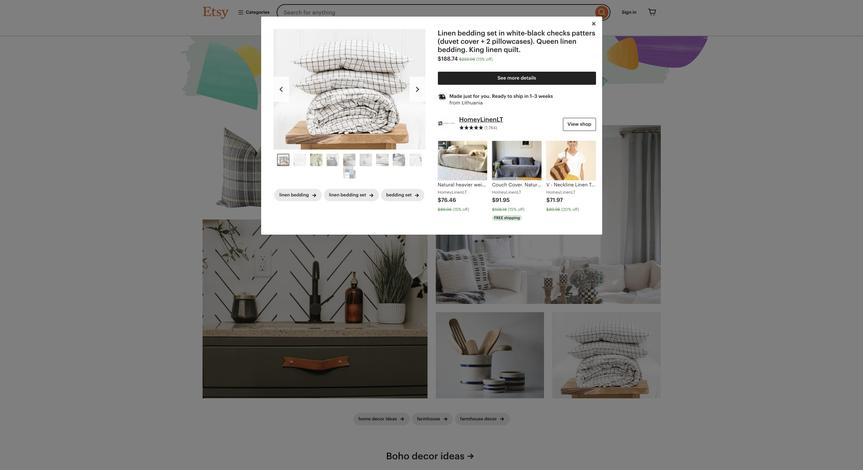 Task type: describe. For each thing, give the bounding box(es) containing it.
bedding for linen bedding
[[291, 192, 309, 198]]

view
[[568, 121, 579, 127]]

see more details
[[498, 75, 537, 81]]

108.18
[[495, 207, 507, 212]]

here
[[489, 69, 501, 76]]

quilt.
[[504, 46, 521, 53]]

off) inside linen bedding set in white-black checks patters (duvet cover + 2 pillowcases). queen linen bedding. king linen quilt. $ 188.74 $ 222.05 (15% off)
[[487, 57, 493, 62]]

view shop
[[568, 121, 592, 127]]

$ for $ 76.46
[[438, 197, 442, 203]]

black
[[528, 29, 546, 37]]

from
[[450, 100, 461, 106]]

couch cover. natural sofa cover in gray. linen and cotton coverlet. slipcover for a couch. sofa cover. image
[[493, 141, 542, 181]]

$ 89.96 (15% off)
[[438, 207, 470, 212]]

$ for $ 108.18 (15% off)
[[493, 207, 495, 212]]

lithuania
[[462, 100, 483, 106]]

farmhouse decor link
[[455, 413, 510, 425]]

shop
[[581, 121, 592, 127]]

ready
[[492, 93, 507, 99]]

see
[[498, 75, 507, 81]]

$ for $ 89.96 (15% off)
[[438, 207, 441, 212]]

ideas,
[[376, 69, 392, 76]]

checks
[[547, 29, 571, 37]]

off) for $ 76.46
[[463, 207, 470, 212]]

bedding set link
[[381, 189, 425, 202]]

weeks
[[539, 93, 554, 99]]

set for linen
[[487, 29, 497, 37]]

71.97
[[550, 197, 563, 203]]

linen bedding set in white-black checks patters (duvet cover + 2 pillowcases). queen linen bedding. king linen quilt. $ 188.74 $ 222.05 (15% off)
[[438, 29, 596, 62]]

v - neckline linen top. oversized linen top. linen blouse. loose linen top. washed linen blouse in various colors. image
[[547, 141, 596, 181]]

76.46
[[442, 197, 457, 203]]

linen bedding link
[[274, 189, 322, 202]]

on
[[411, 69, 418, 76]]

$ 71.97
[[547, 197, 563, 203]]

caramel pillow, orange plaid pillow cover, fall pillows, modern farmhouse throw pillows, plaid pillow, fall throw pillows (this link opens in a new tab or window) image
[[203, 125, 311, 211]]

$ 76.46
[[438, 197, 457, 203]]

made
[[450, 93, 463, 99]]

pillowcases).
[[492, 38, 535, 45]]

patters
[[572, 29, 596, 37]]

free
[[495, 216, 504, 220]]

linen bedding set in white-black checks patters (duvet cover + 2 pillowcases). queen linen bedding. king linen quilt. (this link opens in a new tab or window) image
[[553, 312, 661, 399]]

just
[[464, 93, 472, 99]]

see more details link
[[438, 72, 596, 85]]

89.96 for 71.97
[[550, 207, 561, 212]]

home decor ideas link
[[354, 413, 410, 425]]

89.96 for 76.46
[[441, 207, 452, 212]]

discover something unique new ideas, based on your recent activity, right here
[[349, 50, 515, 76]]

leather handle flag end - knobs for dresser baby nursery decor furniture hardware handles for dresser pulls closet door handle strap minimal (this link opens in a new tab or window) image
[[203, 220, 428, 399]]

ideas
[[386, 416, 397, 422]]

close image
[[592, 23, 596, 27]]

bedding inside 'link'
[[387, 192, 405, 198]]

$ for $ 71.97
[[547, 197, 550, 203]]

1–3
[[530, 93, 538, 99]]

in inside the made just for you. ready to ship in 1–3 weeks from lithuania
[[525, 93, 529, 99]]

farmhouse for farmhouse decor
[[461, 416, 484, 422]]

based
[[394, 69, 410, 76]]

linen bedding set link
[[324, 189, 379, 202]]

luxury velvet curtains, emerald green velvet, window treatments-drape-velvet window treatments-curtains, cafe curtains, valanes (this link opens in a new tab or window) image
[[436, 125, 661, 304]]

222.05
[[462, 57, 476, 62]]

bedding.
[[438, 46, 468, 53]]

linen bedding set in white-black checks patters (duvet cover + 2 pillowcases). queen linen bedding. king linen quilt. link
[[438, 29, 596, 53]]

188.74
[[442, 56, 458, 62]]

$ up recent
[[438, 56, 442, 62]]

set inside 'link'
[[406, 192, 412, 198]]

discover
[[349, 50, 401, 67]]

new
[[363, 69, 375, 76]]



Task type: vqa. For each thing, say whether or not it's contained in the screenshot.
QUILT.
yes



Task type: locate. For each thing, give the bounding box(es) containing it.
off)
[[487, 57, 493, 62], [463, 207, 470, 212], [518, 207, 525, 212], [573, 207, 580, 212]]

0 horizontal spatial decor
[[372, 416, 385, 422]]

set
[[487, 29, 497, 37], [360, 192, 367, 198], [406, 192, 412, 198]]

in
[[499, 29, 505, 37], [525, 93, 529, 99]]

home decor ideas
[[359, 416, 397, 422]]

2 horizontal spatial set
[[487, 29, 497, 37]]

you.
[[481, 93, 491, 99]]

0 horizontal spatial 89.96
[[441, 207, 452, 212]]

homeylinenlt up 76.46
[[438, 190, 467, 195]]

$ up free
[[493, 207, 495, 212]]

91.95
[[496, 197, 510, 203]]

view shop link
[[564, 118, 596, 131]]

recent
[[433, 69, 451, 76]]

homeylinenlt
[[460, 116, 504, 123], [438, 190, 467, 195], [493, 190, 522, 195], [547, 190, 576, 195]]

group
[[274, 154, 426, 179]]

(15% down 76.46
[[453, 207, 462, 212]]

1 89.96 from the left
[[441, 207, 452, 212]]

2
[[487, 38, 491, 45]]

menu bar
[[191, 21, 673, 36]]

(15% for $ 91.95
[[508, 207, 517, 212]]

bedding for linen bedding set in white-black checks patters (duvet cover + 2 pillowcases). queen linen bedding. king linen quilt. $ 188.74 $ 222.05 (15% off)
[[458, 29, 486, 37]]

homeylinenlt image
[[438, 115, 455, 132]]

more
[[508, 75, 520, 81]]

1 decor from the left
[[372, 416, 385, 422]]

1 horizontal spatial set
[[406, 192, 412, 198]]

natural heavier weight linen slipcover. linen and cotton couch cover. linen drop cloth couch cover. large linen coverlet. linen sofa cover image
[[438, 141, 488, 181]]

2 decor from the left
[[485, 416, 497, 422]]

1 vertical spatial in
[[525, 93, 529, 99]]

linen
[[561, 38, 577, 45], [486, 46, 503, 53], [280, 192, 290, 198], [329, 192, 340, 198]]

linen bedding
[[280, 192, 309, 198]]

2 farmhouse from the left
[[461, 416, 484, 422]]

decor
[[372, 416, 385, 422], [485, 416, 497, 422]]

(15% inside linen bedding set in white-black checks patters (duvet cover + 2 pillowcases). queen linen bedding. king linen quilt. $ 188.74 $ 222.05 (15% off)
[[477, 57, 485, 62]]

homeylinenlt for $ 91.95
[[493, 190, 522, 195]]

for
[[474, 93, 480, 99]]

farmhouse
[[417, 416, 441, 422], [461, 416, 484, 422]]

cover
[[461, 38, 480, 45]]

homeylinenlt for $ 71.97
[[547, 190, 576, 195]]

89.96 down $ 76.46
[[441, 207, 452, 212]]

1 horizontal spatial (15%
[[477, 57, 485, 62]]

$
[[438, 56, 442, 62], [460, 57, 462, 62], [438, 197, 442, 203], [493, 197, 496, 203], [547, 197, 550, 203], [438, 207, 441, 212], [493, 207, 495, 212], [547, 207, 550, 212]]

(20%
[[562, 207, 572, 212]]

$ 89.96 (20% off)
[[547, 207, 580, 212]]

1 farmhouse from the left
[[417, 416, 441, 422]]

ship
[[514, 93, 524, 99]]

$ 108.18 (15% off)
[[493, 207, 525, 212]]

$ up $ 89.96 (20% off)
[[547, 197, 550, 203]]

white-
[[507, 29, 528, 37]]

details
[[521, 75, 537, 81]]

$ 91.95
[[493, 197, 510, 203]]

farmhouse link
[[412, 413, 453, 425]]

homeylinenlt up (1,784)
[[460, 116, 504, 123]]

decor inside "link"
[[485, 416, 497, 422]]

free shipping
[[495, 216, 520, 220]]

right
[[475, 69, 488, 76]]

farmhouse for farmhouse
[[417, 416, 441, 422]]

handmade speckled egg holder (this link opens in a new tab or window) image
[[319, 125, 428, 211]]

(15% up shipping
[[508, 207, 517, 212]]

$ up the $ 89.96 (15% off) at top right
[[438, 197, 442, 203]]

farmhouse decor
[[461, 416, 497, 422]]

queen
[[537, 38, 559, 45]]

assorted blue band stoneware crocks, modern farmhouse decor, old crock with blue stripe, antique and vintage kitchen utensil holder (this link opens in a new tab or window) image
[[436, 312, 545, 399]]

to
[[508, 93, 513, 99]]

homeylinenlt up 91.95
[[493, 190, 522, 195]]

None search field
[[277, 4, 611, 21]]

off) for $ 91.95
[[518, 207, 525, 212]]

$ down $ 76.46
[[438, 207, 441, 212]]

shipping
[[505, 216, 520, 220]]

$ for $ 91.95
[[493, 197, 496, 203]]

0 horizontal spatial in
[[499, 29, 505, 37]]

homeylinenlt for $ 76.46
[[438, 190, 467, 195]]

$ for $ 89.96 (20% off)
[[547, 207, 550, 212]]

$ up 108.18
[[493, 197, 496, 203]]

$ down $ 71.97
[[547, 207, 550, 212]]

(15%
[[477, 57, 485, 62], [453, 207, 462, 212], [508, 207, 517, 212]]

bedding
[[458, 29, 486, 37], [291, 192, 309, 198], [341, 192, 359, 198], [387, 192, 405, 198]]

1 horizontal spatial 89.96
[[550, 207, 561, 212]]

homeylinenlt link
[[460, 116, 504, 123]]

activity,
[[452, 69, 473, 76]]

home
[[359, 416, 371, 422]]

linen
[[438, 29, 456, 37]]

2 horizontal spatial (15%
[[508, 207, 517, 212]]

farmhouse inside "link"
[[461, 416, 484, 422]]

1 horizontal spatial in
[[525, 93, 529, 99]]

bedding inside linen bedding set in white-black checks patters (duvet cover + 2 pillowcases). queen linen bedding. king linen quilt. $ 188.74 $ 222.05 (15% off)
[[458, 29, 486, 37]]

your
[[420, 69, 432, 76]]

homeylinenlt up 71.97
[[547, 190, 576, 195]]

in up pillowcases). at the right of page
[[499, 29, 505, 37]]

in inside linen bedding set in white-black checks patters (duvet cover + 2 pillowcases). queen linen bedding. king linen quilt. $ 188.74 $ 222.05 (15% off)
[[499, 29, 505, 37]]

0 vertical spatial in
[[499, 29, 505, 37]]

0 horizontal spatial (15%
[[453, 207, 462, 212]]

1 horizontal spatial decor
[[485, 416, 497, 422]]

something
[[404, 50, 469, 67]]

(15% down king
[[477, 57, 485, 62]]

decor for home
[[372, 416, 385, 422]]

(1,784)
[[485, 125, 498, 130]]

made just for you. ready to ship in 1–3 weeks from lithuania
[[450, 93, 554, 106]]

(duvet
[[438, 38, 459, 45]]

king
[[470, 46, 485, 53]]

0 horizontal spatial farmhouse
[[417, 416, 441, 422]]

+
[[481, 38, 485, 45]]

linen bedding set
[[329, 192, 367, 198]]

0 horizontal spatial set
[[360, 192, 367, 198]]

$ right 188.74
[[460, 57, 462, 62]]

set for linen
[[360, 192, 367, 198]]

1 horizontal spatial farmhouse
[[461, 416, 484, 422]]

89.96
[[441, 207, 452, 212], [550, 207, 561, 212]]

off) for $ 71.97
[[573, 207, 580, 212]]

(15% for $ 76.46
[[453, 207, 462, 212]]

set inside linen bedding set in white-black checks patters (duvet cover + 2 pillowcases). queen linen bedding. king linen quilt. $ 188.74 $ 222.05 (15% off)
[[487, 29, 497, 37]]

unique
[[472, 50, 515, 67]]

bedding for linen bedding set
[[341, 192, 359, 198]]

decor for farmhouse
[[485, 416, 497, 422]]

banner
[[191, 0, 673, 21]]

in left 1–3
[[525, 93, 529, 99]]

bedding set
[[387, 192, 412, 198]]

2 89.96 from the left
[[550, 207, 561, 212]]

89.96 down $ 71.97
[[550, 207, 561, 212]]



